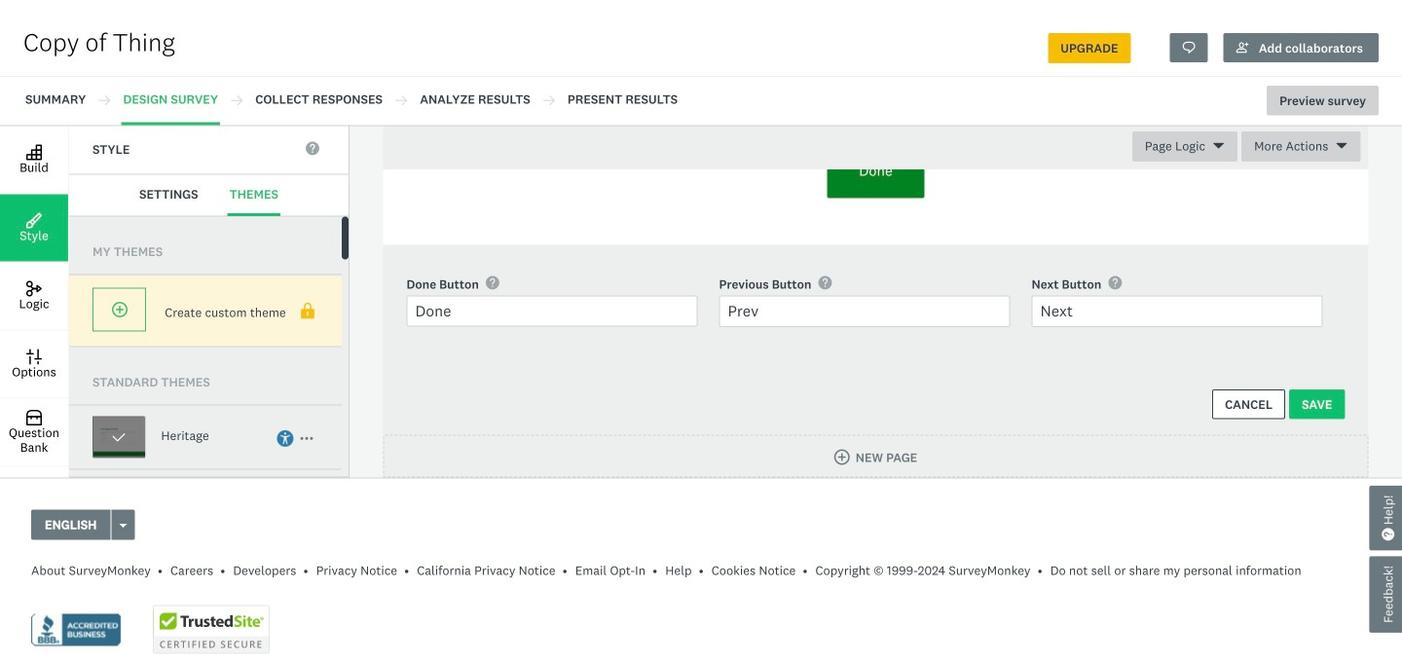 Task type: vqa. For each thing, say whether or not it's contained in the screenshot.
text field
yes



Task type: locate. For each thing, give the bounding box(es) containing it.
None text field
[[407, 295, 698, 327], [1032, 295, 1323, 327], [407, 295, 698, 327], [1032, 295, 1323, 327]]

None text field
[[719, 295, 1010, 327]]

surveymonkey image
[[800, 297, 952, 320]]



Task type: describe. For each thing, give the bounding box(es) containing it.
trustedsite helps keep you safe from identity theft, credit card fraud, spyware, spam, viruses and online scams image
[[153, 605, 270, 654]]



